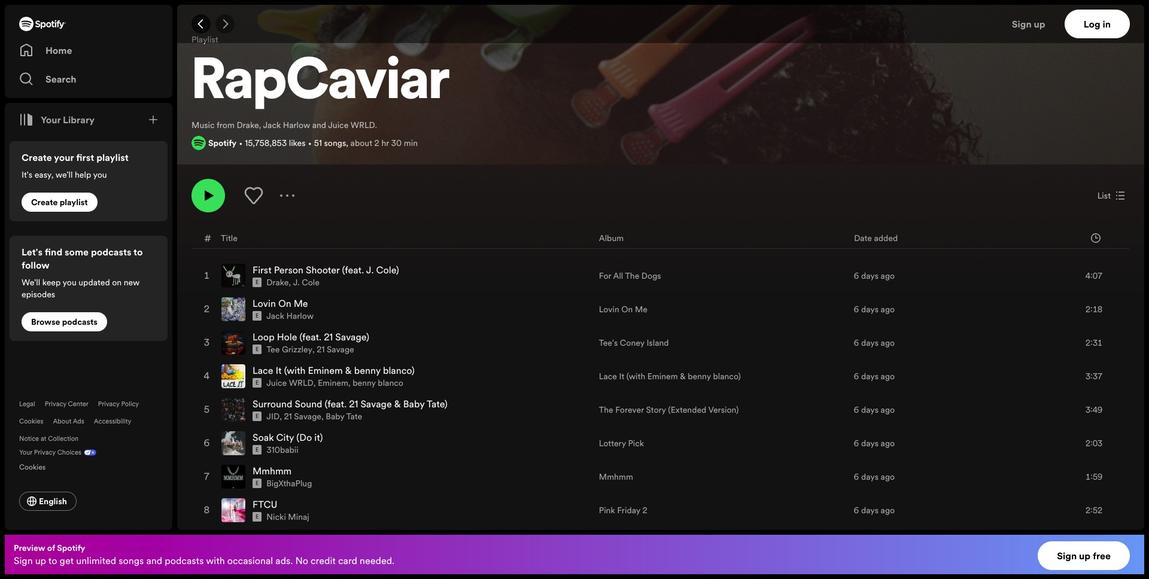 Task type: locate. For each thing, give the bounding box(es) containing it.
1 vertical spatial juice
[[267, 377, 287, 389]]

6 days ago for loop hole (feat. 21 savage)
[[854, 337, 895, 349]]

0 horizontal spatial me
[[294, 297, 308, 310]]

pink friday 2 link
[[599, 505, 648, 517]]

8 ago from the top
[[881, 505, 895, 517]]

eminem inside lace it (with eminem & benny blanco) e
[[308, 364, 343, 377]]

2 horizontal spatial sign
[[1058, 550, 1077, 563]]

coney
[[620, 337, 645, 349]]

8 explicit element from the top
[[253, 513, 262, 522]]

blanco) for lace it (with eminem & benny blanco)
[[713, 371, 741, 383]]

explicit element inside lovin on me cell
[[253, 311, 262, 321]]

(with down tee's coney island link
[[627, 371, 646, 383]]

you for some
[[63, 277, 77, 289]]

explicit element inside 'loop hole (feat. 21 savage)' cell
[[253, 345, 262, 355]]

benny for lace it (with eminem & benny blanco)
[[688, 371, 711, 383]]

notice at collection
[[19, 435, 79, 444]]

lovin for lovin on me e
[[253, 297, 276, 310]]

create down easy,
[[31, 196, 58, 208]]

music from drake, jack harlow and juice wrld.
[[192, 119, 377, 131]]

1 horizontal spatial 2
[[643, 505, 648, 517]]

lottery pick link
[[599, 438, 644, 450]]

up inside sign up button
[[1034, 17, 1046, 31]]

jack up 15,758,853 likes
[[263, 119, 281, 131]]

7 6 from the top
[[854, 471, 859, 483]]

spotify image up home
[[19, 17, 66, 31]]

create your first playlist it's easy, we'll help you
[[22, 151, 129, 181]]

0 horizontal spatial and
[[146, 554, 162, 568]]

6
[[854, 270, 859, 282], [854, 304, 859, 316], [854, 337, 859, 349], [854, 371, 859, 383], [854, 404, 859, 416], [854, 438, 859, 450], [854, 471, 859, 483], [854, 505, 859, 517]]

me up tee's coney island link
[[635, 304, 648, 316]]

0 vertical spatial (feat.
[[342, 264, 364, 277]]

2 right friday
[[643, 505, 648, 517]]

1 vertical spatial 2
[[643, 505, 648, 517]]

nicki minaj link
[[267, 511, 309, 523]]

21 savage link up the (do at the left of page
[[284, 411, 322, 423]]

1 vertical spatial cookies
[[19, 462, 46, 472]]

to inside let's find some podcasts to follow we'll keep you updated on new episodes
[[134, 245, 143, 259]]

2 left hr
[[375, 137, 380, 149]]

j. left cole
[[293, 277, 300, 289]]

0 horizontal spatial the
[[599, 404, 614, 416]]

lovin on me link down all at the right
[[599, 304, 648, 316]]

7 e from the top
[[256, 480, 259, 488]]

3 explicit element from the top
[[253, 345, 262, 355]]

0 horizontal spatial j.
[[293, 277, 300, 289]]

21 for hole
[[324, 331, 333, 344]]

21 right grizzley
[[317, 344, 325, 356]]

explicit element down soak
[[253, 446, 262, 455]]

4 ago from the top
[[881, 371, 895, 383]]

search
[[46, 72, 76, 86]]

create for playlist
[[31, 196, 58, 208]]

1 explicit element from the top
[[253, 278, 262, 288]]

explicit element inside soak city (do it) cell
[[253, 446, 262, 455]]

1 vertical spatial cookies link
[[19, 460, 55, 473]]

songs right unlimited
[[119, 554, 144, 568]]

1 vertical spatial podcasts
[[62, 316, 98, 328]]

& for lace it (with eminem & benny blanco) e
[[345, 364, 352, 377]]

podcasts right browse in the left of the page
[[62, 316, 98, 328]]

1 e from the top
[[256, 279, 259, 286]]

explicit element up surround
[[253, 379, 262, 388]]

& down blanco
[[394, 398, 401, 411]]

lace inside lace it (with eminem & benny blanco) e
[[253, 364, 273, 377]]

jack inside lovin on me cell
[[267, 310, 284, 322]]

sign up free button
[[1038, 542, 1130, 571]]

you inside let's find some podcasts to follow we'll keep you updated on new episodes
[[63, 277, 77, 289]]

eminem down island
[[648, 371, 678, 383]]

nicki minaj
[[267, 511, 309, 523]]

me inside lovin on me e
[[294, 297, 308, 310]]

21 for sound
[[349, 398, 358, 411]]

3 e from the top
[[256, 346, 259, 353]]

occasional
[[227, 554, 273, 568]]

2 6 days ago from the top
[[854, 304, 895, 316]]

4 days from the top
[[862, 371, 879, 383]]

juice left wrld.
[[328, 119, 349, 131]]

1 vertical spatial and
[[146, 554, 162, 568]]

6 days ago for lovin on me
[[854, 304, 895, 316]]

1 horizontal spatial blanco)
[[713, 371, 741, 383]]

cookies link up notice
[[19, 417, 43, 426]]

6 days ago for lace it (with eminem & benny blanco)
[[854, 371, 895, 383]]

juice up surround
[[267, 377, 287, 389]]

policy
[[121, 400, 139, 409]]

cookies link down your privacy choices button
[[19, 460, 55, 473]]

spotify image inside "main" element
[[19, 17, 66, 31]]

log in
[[1084, 17, 1111, 31]]

cookies for first the cookies link from the bottom
[[19, 462, 46, 472]]

3:37
[[1086, 371, 1103, 383]]

List button
[[1093, 186, 1130, 205]]

of
[[47, 542, 55, 554]]

create for your
[[22, 151, 52, 164]]

explicit element for soak city (do it)
[[253, 446, 262, 455]]

0 horizontal spatial (with
[[284, 364, 306, 377]]

& inside surround sound (feat. 21 savage & baby tate) e
[[394, 398, 401, 411]]

mmhmm link down lottery on the bottom right of the page
[[599, 471, 633, 483]]

6 for ftcu
[[854, 505, 859, 517]]

0 vertical spatial the
[[625, 270, 640, 282]]

benny up (extended
[[688, 371, 711, 383]]

(with
[[284, 364, 306, 377], [627, 371, 646, 383]]

benny right eminem "link"
[[354, 364, 381, 377]]

6 6 from the top
[[854, 438, 859, 450]]

your down notice
[[19, 448, 32, 457]]

privacy for privacy policy
[[98, 400, 120, 409]]

your
[[41, 113, 61, 126], [19, 448, 32, 457]]

mmhmm link down 310babii link
[[253, 465, 292, 478]]

blanco) up version)
[[713, 371, 741, 383]]

juice wrld , eminem , benny blanco
[[267, 377, 404, 389]]

6 for mmhmm
[[854, 471, 859, 483]]

lace it (with eminem & benny blanco) link down tee grizzley , 21 savage
[[253, 364, 415, 377]]

up left log
[[1034, 17, 1046, 31]]

no
[[295, 554, 308, 568]]

explicit element up ftcu link
[[253, 479, 262, 489]]

your privacy choices button
[[19, 448, 81, 457]]

0 vertical spatial cookies
[[19, 417, 43, 426]]

cookies up notice
[[19, 417, 43, 426]]

your left "library"
[[41, 113, 61, 126]]

0 horizontal spatial up
[[35, 554, 46, 568]]

0 vertical spatial create
[[22, 151, 52, 164]]

explicit element inside lace it (with eminem & benny blanco) cell
[[253, 379, 262, 388]]

1 horizontal spatial it
[[619, 371, 625, 383]]

ago for lovin on me
[[881, 304, 895, 316]]

you right help
[[93, 169, 107, 181]]

legal
[[19, 400, 35, 409]]

harlow up likes
[[283, 119, 310, 131]]

0 vertical spatial and
[[312, 119, 326, 131]]

0 vertical spatial spotify
[[208, 137, 237, 149]]

explicit element for surround sound (feat. 21 savage & baby tate)
[[253, 412, 262, 422]]

1 horizontal spatial you
[[93, 169, 107, 181]]

(feat. inside surround sound (feat. 21 savage & baby tate) e
[[325, 398, 347, 411]]

create playlist
[[31, 196, 88, 208]]

21 down juice wrld , eminem , benny blanco at the bottom
[[349, 398, 358, 411]]

30
[[391, 137, 402, 149]]

1 ago from the top
[[881, 270, 895, 282]]

(do
[[297, 431, 312, 444]]

& inside lace it (with eminem & benny blanco) e
[[345, 364, 352, 377]]

explicit element down loop
[[253, 345, 262, 355]]

mmhmm for mmhmm
[[599, 471, 633, 483]]

6 days ago for first person shooter (feat. j. cole)
[[854, 270, 895, 282]]

0 vertical spatial jack
[[263, 119, 281, 131]]

ads.
[[276, 554, 293, 568]]

about ads link
[[53, 417, 84, 426]]

0 horizontal spatial to
[[48, 554, 57, 568]]

cookies down the your privacy choices
[[19, 462, 46, 472]]

0 vertical spatial you
[[93, 169, 107, 181]]

savage down the benny blanco link
[[361, 398, 392, 411]]

follow
[[22, 259, 50, 272]]

8 e from the top
[[256, 514, 259, 521]]

juice
[[328, 119, 349, 131], [267, 377, 287, 389]]

explicit element down ftcu link
[[253, 513, 262, 522]]

4 explicit element from the top
[[253, 379, 262, 388]]

savage inside surround sound (feat. 21 savage & baby tate) e
[[361, 398, 392, 411]]

0 vertical spatial 2
[[375, 137, 380, 149]]

(with for lace it (with eminem & benny blanco) e
[[284, 364, 306, 377]]

soak
[[253, 431, 274, 444]]

story
[[646, 404, 666, 416]]

california consumer privacy act (ccpa) opt-out icon image
[[81, 448, 96, 460]]

ago for mmhmm
[[881, 471, 895, 483]]

lace for lace it (with eminem & benny blanco)
[[599, 371, 617, 383]]

1 horizontal spatial songs
[[324, 137, 346, 149]]

spotify right of
[[57, 542, 85, 554]]

7 days from the top
[[862, 471, 879, 483]]

shooter
[[306, 264, 340, 277]]

0 vertical spatial to
[[134, 245, 143, 259]]

your inside "your library" button
[[41, 113, 61, 126]]

0 horizontal spatial lace it (with eminem & benny blanco) link
[[253, 364, 415, 377]]

baby
[[403, 398, 425, 411], [326, 411, 345, 423]]

0 vertical spatial your
[[41, 113, 61, 126]]

find
[[45, 245, 62, 259]]

# row
[[192, 228, 1130, 249]]

1 horizontal spatial to
[[134, 245, 143, 259]]

explicit element down first
[[253, 278, 262, 288]]

1 horizontal spatial (with
[[627, 371, 646, 383]]

e down loop
[[256, 346, 259, 353]]

j. cole link
[[293, 277, 320, 289]]

ago for first person shooter (feat. j. cole)
[[881, 270, 895, 282]]

1 horizontal spatial your
[[41, 113, 61, 126]]

explicit element inside surround sound (feat. 21 savage & baby tate) cell
[[253, 412, 262, 422]]

0 horizontal spatial blanco)
[[383, 364, 415, 377]]

6 days ago for surround sound (feat. 21 savage & baby tate)
[[854, 404, 895, 416]]

e inside mmhmm e
[[256, 480, 259, 488]]

explicit element for loop hole (feat. 21 savage)
[[253, 345, 262, 355]]

e up loop
[[256, 313, 259, 320]]

lace it (with eminem & benny blanco) link inside lace it (with eminem & benny blanco) cell
[[253, 364, 415, 377]]

ads
[[73, 417, 84, 426]]

privacy up 'about'
[[45, 400, 66, 409]]

baby left tate)
[[403, 398, 425, 411]]

0 vertical spatial juice
[[328, 119, 349, 131]]

5 ago from the top
[[881, 404, 895, 416]]

date added
[[855, 232, 898, 244]]

1 vertical spatial (feat.
[[300, 331, 322, 344]]

your for your library
[[41, 113, 61, 126]]

the right all at the right
[[625, 270, 640, 282]]

eminem for juice wrld , eminem , benny blanco
[[318, 377, 348, 389]]

explicit element
[[253, 278, 262, 288], [253, 311, 262, 321], [253, 345, 262, 355], [253, 379, 262, 388], [253, 412, 262, 422], [253, 446, 262, 455], [253, 479, 262, 489], [253, 513, 262, 522]]

6 ago from the top
[[881, 438, 895, 450]]

4 e from the top
[[256, 380, 259, 387]]

days for first person shooter (feat. j. cole)
[[862, 270, 879, 282]]

5 days from the top
[[862, 404, 879, 416]]

0 horizontal spatial &
[[345, 364, 352, 377]]

& up (extended
[[680, 371, 686, 383]]

privacy center link
[[45, 400, 88, 409]]

1 vertical spatial playlist
[[60, 196, 88, 208]]

1 vertical spatial you
[[63, 277, 77, 289]]

0 horizontal spatial playlist
[[60, 196, 88, 208]]

1 horizontal spatial up
[[1034, 17, 1046, 31]]

0 horizontal spatial on
[[278, 297, 291, 310]]

mmhmm cell
[[222, 461, 590, 493]]

mmhmm down 310babii link
[[253, 465, 292, 478]]

0 horizontal spatial sign
[[14, 554, 33, 568]]

1 horizontal spatial mmhmm
[[599, 471, 633, 483]]

explicit element inside first person shooter (feat. j. cole) cell
[[253, 278, 262, 288]]

& for lace it (with eminem & benny blanco)
[[680, 371, 686, 383]]

you right keep
[[63, 277, 77, 289]]

0 vertical spatial harlow
[[283, 119, 310, 131]]

21 inside loop hole (feat. 21 savage) e
[[324, 331, 333, 344]]

sign
[[1012, 17, 1032, 31], [1058, 550, 1077, 563], [14, 554, 33, 568]]

lovin on me cell
[[222, 294, 590, 326]]

4:07 cell
[[1048, 260, 1120, 292]]

1 horizontal spatial lovin
[[599, 304, 620, 316]]

duration image
[[1092, 233, 1101, 243]]

2 vertical spatial (feat.
[[325, 398, 347, 411]]

needed.
[[360, 554, 395, 568]]

savage up the (do at the left of page
[[294, 411, 322, 423]]

minaj
[[288, 511, 309, 523]]

6 days from the top
[[862, 438, 879, 450]]

sign up button
[[1008, 10, 1065, 38]]

savage up lace it (with eminem & benny blanco) e
[[327, 344, 354, 356]]

ago
[[881, 270, 895, 282], [881, 304, 895, 316], [881, 337, 895, 349], [881, 371, 895, 383], [881, 404, 895, 416], [881, 438, 895, 450], [881, 471, 895, 483], [881, 505, 895, 517]]

0 horizontal spatial songs
[[119, 554, 144, 568]]

21 for grizzley
[[317, 344, 325, 356]]

on down for all the dogs
[[622, 304, 633, 316]]

sign inside top bar and user menu element
[[1012, 17, 1032, 31]]

1 vertical spatial spotify image
[[192, 136, 206, 150]]

1 days from the top
[[862, 270, 879, 282]]

notice at collection link
[[19, 435, 79, 444]]

surround sound (feat. 21 savage & baby tate) link
[[253, 398, 448, 411]]

explicit element for lovin on me
[[253, 311, 262, 321]]

date
[[855, 232, 872, 244]]

mmhmm down lottery on the bottom right of the page
[[599, 471, 633, 483]]

playlist down help
[[60, 196, 88, 208]]

spotify image down music
[[192, 136, 206, 150]]

5 cell from the left
[[1048, 528, 1120, 561]]

0 horizontal spatial lace
[[253, 364, 273, 377]]

2 days from the top
[[862, 304, 879, 316]]

1 vertical spatial jack
[[267, 310, 284, 322]]

nicki
[[267, 511, 286, 523]]

the
[[625, 270, 640, 282], [599, 404, 614, 416]]

2 explicit element from the top
[[253, 311, 262, 321]]

0 vertical spatial 21 savage link
[[317, 344, 354, 356]]

the left forever
[[599, 404, 614, 416]]

5 explicit element from the top
[[253, 412, 262, 422]]

version)
[[709, 404, 739, 416]]

1 vertical spatial harlow
[[287, 310, 314, 322]]

harlow up loop hole (feat. 21 savage) link
[[287, 310, 314, 322]]

6 6 days ago from the top
[[854, 438, 895, 450]]

0 vertical spatial playlist
[[96, 151, 129, 164]]

e left 'jid'
[[256, 413, 259, 420]]

blanco) down 'loop hole (feat. 21 savage)' cell
[[383, 364, 415, 377]]

benny up surround sound (feat. 21 savage & baby tate) link
[[353, 377, 376, 389]]

blanco) inside lace it (with eminem & benny blanco) e
[[383, 364, 415, 377]]

0 horizontal spatial your
[[19, 448, 32, 457]]

1 6 days ago from the top
[[854, 270, 895, 282]]

# column header
[[204, 228, 211, 249]]

it's
[[22, 169, 32, 181]]

e up surround
[[256, 380, 259, 387]]

me for lovin on me
[[635, 304, 648, 316]]

2 ago from the top
[[881, 304, 895, 316]]

2 e from the top
[[256, 313, 259, 320]]

e down first
[[256, 279, 259, 286]]

on inside lovin on me e
[[278, 297, 291, 310]]

5 6 from the top
[[854, 404, 859, 416]]

lace down tee on the left bottom
[[253, 364, 273, 377]]

e inside loop hole (feat. 21 savage) e
[[256, 346, 259, 353]]

up inside sign up free button
[[1080, 550, 1091, 563]]

you for first
[[93, 169, 107, 181]]

1 horizontal spatial lovin on me link
[[599, 304, 648, 316]]

explicit element left 'jid'
[[253, 412, 262, 422]]

1 horizontal spatial mmhmm link
[[599, 471, 633, 483]]

0 vertical spatial spotify image
[[19, 17, 66, 31]]

english
[[39, 496, 67, 508]]

4 6 from the top
[[854, 371, 859, 383]]

2 horizontal spatial &
[[680, 371, 686, 383]]

privacy up accessibility link
[[98, 400, 120, 409]]

e inside lace it (with eminem & benny blanco) e
[[256, 380, 259, 387]]

lace it (with eminem & benny blanco) link up the forever story (extended version)
[[599, 371, 741, 383]]

baby inside surround sound (feat. 21 savage & baby tate) e
[[403, 398, 425, 411]]

podcasts left the with
[[165, 554, 204, 568]]

new
[[124, 277, 140, 289]]

hr
[[382, 137, 389, 149]]

(feat. right "shooter"
[[342, 264, 364, 277]]

create inside create playlist button
[[31, 196, 58, 208]]

benny inside lace it (with eminem & benny blanco) e
[[354, 364, 381, 377]]

lovin for lovin on me
[[599, 304, 620, 316]]

tate)
[[427, 398, 448, 411]]

1 vertical spatial create
[[31, 196, 58, 208]]

e up ftcu link
[[256, 480, 259, 488]]

pink
[[599, 505, 615, 517]]

lovin down drake link
[[253, 297, 276, 310]]

lace down "tee's"
[[599, 371, 617, 383]]

lovin on me link down drake link
[[253, 297, 308, 310]]

island
[[647, 337, 669, 349]]

21 savage link
[[317, 344, 354, 356], [284, 411, 322, 423]]

(feat. down juice wrld , eminem , benny blanco at the bottom
[[325, 398, 347, 411]]

create inside create your first playlist it's easy, we'll help you
[[22, 151, 52, 164]]

harlow inside lovin on me cell
[[287, 310, 314, 322]]

5 6 days ago from the top
[[854, 404, 895, 416]]

songs right 51
[[324, 137, 346, 149]]

#
[[204, 232, 211, 245]]

benny for juice wrld , eminem , benny blanco
[[353, 377, 376, 389]]

explicit element up loop
[[253, 311, 262, 321]]

baby left the tate
[[326, 411, 345, 423]]

to
[[134, 245, 143, 259], [48, 554, 57, 568]]

0 horizontal spatial juice
[[267, 377, 287, 389]]

0 horizontal spatial you
[[63, 277, 77, 289]]

playlist right "first"
[[96, 151, 129, 164]]

0 horizontal spatial savage
[[294, 411, 322, 423]]

4 6 days ago from the top
[[854, 371, 895, 383]]

1 vertical spatial songs
[[119, 554, 144, 568]]

and up 51
[[312, 119, 326, 131]]

6 explicit element from the top
[[253, 446, 262, 455]]

0 horizontal spatial mmhmm link
[[253, 465, 292, 478]]

eminem up surround sound (feat. 21 savage & baby tate) link
[[318, 377, 348, 389]]

7 explicit element from the top
[[253, 479, 262, 489]]

3 6 days ago from the top
[[854, 337, 895, 349]]

2 horizontal spatial savage
[[361, 398, 392, 411]]

0 vertical spatial songs
[[324, 137, 346, 149]]

&
[[345, 364, 352, 377], [680, 371, 686, 383], [394, 398, 401, 411]]

up left free
[[1080, 550, 1091, 563]]

0 horizontal spatial it
[[276, 364, 282, 377]]

notice
[[19, 435, 39, 444]]

e inside first person shooter (feat. j. cole) e
[[256, 279, 259, 286]]

0 horizontal spatial mmhmm
[[253, 465, 292, 478]]

& left the benny blanco link
[[345, 364, 352, 377]]

3 6 from the top
[[854, 337, 859, 349]]

1 horizontal spatial on
[[622, 304, 633, 316]]

1 horizontal spatial me
[[635, 304, 648, 316]]

cell
[[202, 528, 212, 561], [222, 528, 590, 561], [599, 528, 845, 561], [854, 528, 1038, 561], [1048, 528, 1120, 561]]

0 vertical spatial cookies link
[[19, 417, 43, 426]]

e down ftcu link
[[256, 514, 259, 521]]

and right unlimited
[[146, 554, 162, 568]]

the forever story (extended version) link
[[599, 404, 739, 416]]

1 vertical spatial your
[[19, 448, 32, 457]]

8 6 days ago from the top
[[854, 505, 895, 517]]

(feat. right hole
[[300, 331, 322, 344]]

loop
[[253, 331, 275, 344]]

create up easy,
[[22, 151, 52, 164]]

spotify down from
[[208, 137, 237, 149]]

explicit element inside ftcu cell
[[253, 513, 262, 522]]

2 6 from the top
[[854, 304, 859, 316]]

7 ago from the top
[[881, 471, 895, 483]]

we'll
[[22, 277, 40, 289]]

me down the j. cole link
[[294, 297, 308, 310]]

loop hole (feat. 21 savage) e
[[253, 331, 369, 353]]

e down soak
[[256, 447, 259, 454]]

2 cookies from the top
[[19, 462, 46, 472]]

21 left savage)
[[324, 331, 333, 344]]

drake link
[[267, 277, 289, 289]]

3 days from the top
[[862, 337, 879, 349]]

8 6 from the top
[[854, 505, 859, 517]]

21 savage link up lace it (with eminem & benny blanco) e
[[317, 344, 354, 356]]

1 vertical spatial to
[[48, 554, 57, 568]]

mmhmm inside cell
[[253, 465, 292, 478]]

0 horizontal spatial spotify image
[[19, 17, 66, 31]]

to up new
[[134, 245, 143, 259]]

8 days from the top
[[862, 505, 879, 517]]

2 cookies link from the top
[[19, 460, 55, 473]]

(with inside lace it (with eminem & benny blanco) e
[[284, 364, 306, 377]]

lovin up "tee's"
[[599, 304, 620, 316]]

privacy policy
[[98, 400, 139, 409]]

days for surround sound (feat. 21 savage & baby tate)
[[862, 404, 879, 416]]

preview
[[14, 542, 45, 554]]

it)
[[314, 431, 323, 444]]

21 inside surround sound (feat. 21 savage & baby tate) e
[[349, 398, 358, 411]]

1 horizontal spatial &
[[394, 398, 401, 411]]

1 horizontal spatial baby
[[403, 398, 425, 411]]

ftcu cell
[[222, 495, 590, 527]]

at
[[41, 435, 46, 444]]

0 vertical spatial podcasts
[[91, 245, 132, 259]]

1 horizontal spatial sign
[[1012, 17, 1032, 31]]

it down tee on the left bottom
[[276, 364, 282, 377]]

1 6 from the top
[[854, 270, 859, 282]]

, inside first person shooter (feat. j. cole) cell
[[289, 277, 291, 289]]

you inside create your first playlist it's easy, we'll help you
[[93, 169, 107, 181]]

and inside preview of spotify sign up to get unlimited songs and podcasts with occasional ads. no credit card needed.
[[146, 554, 162, 568]]

1 vertical spatial 21 savage link
[[284, 411, 322, 423]]

first person shooter (feat. j. cole) link
[[253, 264, 399, 277]]

6 days ago for soak city (do it)
[[854, 438, 895, 450]]

days for mmhmm
[[862, 471, 879, 483]]

on down drake link
[[278, 297, 291, 310]]

lovin inside lovin on me e
[[253, 297, 276, 310]]

1 cookies from the top
[[19, 417, 43, 426]]

drake
[[267, 277, 289, 289]]

1 horizontal spatial savage
[[327, 344, 354, 356]]

1 horizontal spatial lace it (with eminem & benny blanco) link
[[599, 371, 741, 383]]

to left get
[[48, 554, 57, 568]]

(with down grizzley
[[284, 364, 306, 377]]

choices
[[57, 448, 81, 457]]

rapcaviar grid
[[178, 227, 1144, 580]]

3 ago from the top
[[881, 337, 895, 349]]

0 horizontal spatial lovin
[[253, 297, 276, 310]]

collection
[[48, 435, 79, 444]]

1 horizontal spatial lace
[[599, 371, 617, 383]]

privacy center
[[45, 400, 88, 409]]

drake , j. cole
[[267, 277, 320, 289]]

2 horizontal spatial up
[[1080, 550, 1091, 563]]

eminem down tee grizzley , 21 savage
[[308, 364, 343, 377]]

explicit element inside mmhmm cell
[[253, 479, 262, 489]]

me for lovin on me e
[[294, 297, 308, 310]]

it inside lace it (with eminem & benny blanco) e
[[276, 364, 282, 377]]

your for your privacy choices
[[19, 448, 32, 457]]

spotify image
[[19, 17, 66, 31], [192, 136, 206, 150]]

1 horizontal spatial j.
[[366, 264, 374, 277]]

1 vertical spatial spotify
[[57, 542, 85, 554]]

lace it (with eminem & benny blanco) e
[[253, 364, 415, 387]]

6 e from the top
[[256, 447, 259, 454]]

ago for loop hole (feat. 21 savage)
[[881, 337, 895, 349]]

cookies for 2nd the cookies link from the bottom
[[19, 417, 43, 426]]

0 horizontal spatial spotify
[[57, 542, 85, 554]]

2 vertical spatial podcasts
[[165, 554, 204, 568]]

it up forever
[[619, 371, 625, 383]]

mmhmm link
[[253, 465, 292, 478], [599, 471, 633, 483]]

jid
[[267, 411, 280, 423]]

ago for ftcu
[[881, 505, 895, 517]]

up left of
[[35, 554, 46, 568]]

playlist
[[96, 151, 129, 164], [60, 196, 88, 208]]

to inside preview of spotify sign up to get unlimited songs and podcasts with occasional ads. no credit card needed.
[[48, 554, 57, 568]]

5 e from the top
[[256, 413, 259, 420]]

7 6 days ago from the top
[[854, 471, 895, 483]]

6 for first person shooter (feat. j. cole)
[[854, 270, 859, 282]]

1 horizontal spatial playlist
[[96, 151, 129, 164]]

savage for (feat.
[[361, 398, 392, 411]]

1 horizontal spatial spotify image
[[192, 136, 206, 150]]

(feat. inside loop hole (feat. 21 savage) e
[[300, 331, 322, 344]]



Task type: describe. For each thing, give the bounding box(es) containing it.
pink friday 2
[[599, 505, 648, 517]]

2 inside rapcaviar grid
[[643, 505, 648, 517]]

benny for lace it (with eminem & benny blanco) e
[[354, 364, 381, 377]]

mmhmm e
[[253, 465, 292, 488]]

on for lovin on me
[[622, 304, 633, 316]]

ago for surround sound (feat. 21 savage & baby tate)
[[881, 404, 895, 416]]

0 horizontal spatial baby
[[326, 411, 345, 423]]

e inside surround sound (feat. 21 savage & baby tate) e
[[256, 413, 259, 420]]

first person shooter (feat. j. cole) cell
[[222, 260, 590, 292]]

savage for ,
[[327, 344, 354, 356]]

let's
[[22, 245, 43, 259]]

duration element
[[1092, 233, 1101, 243]]

explicit element for ftcu
[[253, 513, 262, 522]]

days for lovin on me
[[862, 304, 879, 316]]

jid , 21 savage , baby tate
[[267, 411, 362, 423]]

preview of spotify sign up to get unlimited songs and podcasts with occasional ads. no credit card needed.
[[14, 542, 395, 568]]

it for lace it (with eminem & benny blanco) e
[[276, 364, 282, 377]]

6 days ago for mmhmm
[[854, 471, 895, 483]]

j. inside first person shooter (feat. j. cole) e
[[366, 264, 374, 277]]

explicit element for first person shooter (feat. j. cole)
[[253, 278, 262, 288]]

lace it (with eminem & benny blanco) cell
[[222, 361, 590, 393]]

lovin on me
[[599, 304, 648, 316]]

some
[[65, 245, 89, 259]]

about ads
[[53, 417, 84, 426]]

juice inside lace it (with eminem & benny blanco) cell
[[267, 377, 287, 389]]

hole
[[277, 331, 297, 344]]

for all the dogs
[[599, 270, 661, 282]]

friday
[[618, 505, 641, 517]]

soak city (do it) cell
[[222, 428, 590, 460]]

lovin on me e
[[253, 297, 308, 320]]

surround sound (feat. 21 savage & baby tate) cell
[[222, 394, 590, 426]]

310babii link
[[267, 444, 299, 456]]

card
[[338, 554, 357, 568]]

e inside lovin on me e
[[256, 313, 259, 320]]

accessibility
[[94, 417, 131, 426]]

sign for sign up free
[[1058, 550, 1077, 563]]

privacy down 'at'
[[34, 448, 56, 457]]

mmhmm link inside cell
[[253, 465, 292, 478]]

mmhmm for mmhmm e
[[253, 465, 292, 478]]

playlist inside create your first playlist it's easy, we'll help you
[[96, 151, 129, 164]]

about
[[53, 417, 71, 426]]

title
[[221, 232, 238, 244]]

blanco) for lace it (with eminem & benny blanco) e
[[383, 364, 415, 377]]

from
[[217, 119, 235, 131]]

search link
[[19, 67, 158, 91]]

310babii
[[267, 444, 299, 456]]

free
[[1093, 550, 1111, 563]]

51 songs , about 2 hr 30 min
[[314, 137, 418, 149]]

eminem for lace it (with eminem & benny blanco) e
[[308, 364, 343, 377]]

for
[[599, 270, 612, 282]]

playlist
[[192, 34, 218, 46]]

baby tate link
[[326, 411, 362, 423]]

tee's coney island
[[599, 337, 669, 349]]

1 horizontal spatial and
[[312, 119, 326, 131]]

, inside 'loop hole (feat. 21 savage)' cell
[[313, 344, 315, 356]]

e inside soak city (do it) e
[[256, 447, 259, 454]]

1 horizontal spatial the
[[625, 270, 640, 282]]

loop hole (feat. 21 savage) link
[[253, 331, 369, 344]]

it for lace it (with eminem & benny blanco)
[[619, 371, 625, 383]]

with
[[206, 554, 225, 568]]

legal link
[[19, 400, 35, 409]]

cole)
[[376, 264, 399, 277]]

jack harlow
[[267, 310, 314, 322]]

grizzley
[[282, 344, 313, 356]]

min
[[404, 137, 418, 149]]

(feat. for savage)
[[300, 331, 322, 344]]

let's find some podcasts to follow we'll keep you updated on new episodes
[[22, 245, 143, 301]]

1 horizontal spatial spotify
[[208, 137, 237, 149]]

days for lace it (with eminem & benny blanco)
[[862, 371, 879, 383]]

tate
[[346, 411, 362, 423]]

2:18
[[1086, 304, 1103, 316]]

lace for lace it (with eminem & benny blanco) e
[[253, 364, 273, 377]]

sound
[[295, 398, 322, 411]]

browse
[[31, 316, 60, 328]]

days for loop hole (feat. 21 savage)
[[862, 337, 879, 349]]

0 horizontal spatial lovin on me link
[[253, 297, 308, 310]]

episodes
[[22, 289, 55, 301]]

explicit element for mmhmm
[[253, 479, 262, 489]]

1 cell from the left
[[202, 528, 212, 561]]

surround sound (feat. 21 savage & baby tate) e
[[253, 398, 448, 420]]

2 cell from the left
[[222, 528, 590, 561]]

the forever story (extended version)
[[599, 404, 739, 416]]

3:49
[[1086, 404, 1103, 416]]

21 right 'jid'
[[284, 411, 292, 423]]

sign inside preview of spotify sign up to get unlimited songs and podcasts with occasional ads. no credit card needed.
[[14, 554, 33, 568]]

1 horizontal spatial juice
[[328, 119, 349, 131]]

6 days ago for ftcu
[[854, 505, 895, 517]]

tee
[[267, 344, 280, 356]]

explicit element for lace it (with eminem & benny blanco)
[[253, 379, 262, 388]]

main element
[[5, 5, 172, 531]]

tee grizzley , 21 savage
[[267, 344, 354, 356]]

bigxthaplug
[[267, 478, 312, 490]]

up for sign up
[[1034, 17, 1046, 31]]

surround
[[253, 398, 292, 411]]

get
[[60, 554, 74, 568]]

6 for surround sound (feat. 21 savage & baby tate)
[[854, 404, 859, 416]]

ftcu link
[[253, 498, 277, 511]]

spotify inside preview of spotify sign up to get unlimited songs and podcasts with occasional ads. no credit card needed.
[[57, 542, 85, 554]]

juice wrld link
[[267, 377, 314, 389]]

go back image
[[196, 19, 206, 29]]

lottery pick
[[599, 438, 644, 450]]

go forward image
[[220, 19, 230, 29]]

(with for lace it (with eminem & benny blanco)
[[627, 371, 646, 383]]

e inside "ftcu e"
[[256, 514, 259, 521]]

(feat. inside first person shooter (feat. j. cole) e
[[342, 264, 364, 277]]

days for ftcu
[[862, 505, 879, 517]]

city
[[276, 431, 294, 444]]

privacy for privacy center
[[45, 400, 66, 409]]

eminem for lace it (with eminem & benny blanco)
[[648, 371, 678, 383]]

first person shooter (feat. j. cole) e
[[253, 264, 399, 286]]

sign for sign up
[[1012, 17, 1032, 31]]

loop hole (feat. 21 savage) cell
[[222, 327, 590, 359]]

3 cell from the left
[[599, 528, 845, 561]]

first
[[253, 264, 272, 277]]

15,758,853 likes
[[245, 137, 306, 149]]

ago for soak city (do it)
[[881, 438, 895, 450]]

ago for lace it (with eminem & benny blanco)
[[881, 371, 895, 383]]

jid link
[[267, 411, 280, 423]]

podcasts inside preview of spotify sign up to get unlimited songs and podcasts with occasional ads. no credit card needed.
[[165, 554, 204, 568]]

6 for loop hole (feat. 21 savage)
[[854, 337, 859, 349]]

bigxthaplug link
[[267, 478, 312, 490]]

browse podcasts
[[31, 316, 98, 328]]

top bar and user menu element
[[177, 5, 1145, 43]]

21 savage link for sound
[[284, 411, 322, 423]]

tee grizzley link
[[267, 344, 313, 356]]

sign up free
[[1058, 550, 1111, 563]]

2:03
[[1086, 438, 1103, 450]]

english button
[[19, 492, 77, 511]]

days for soak city (do it)
[[862, 438, 879, 450]]

podcasts inside let's find some podcasts to follow we'll keep you updated on new episodes
[[91, 245, 132, 259]]

6 for lovin on me
[[854, 304, 859, 316]]

easy,
[[35, 169, 54, 181]]

6 for soak city (do it)
[[854, 438, 859, 450]]

sign up
[[1012, 17, 1046, 31]]

15,758,853
[[245, 137, 287, 149]]

create playlist button
[[22, 193, 97, 212]]

songs inside preview of spotify sign up to get unlimited songs and podcasts with occasional ads. no credit card needed.
[[119, 554, 144, 568]]

6 for lace it (with eminem & benny blanco)
[[854, 371, 859, 383]]

1 cookies link from the top
[[19, 417, 43, 426]]

on for lovin on me e
[[278, 297, 291, 310]]

(extended
[[668, 404, 707, 416]]

jack harlow link
[[267, 310, 314, 322]]

up for sign up free
[[1080, 550, 1091, 563]]

4 cell from the left
[[854, 528, 1038, 561]]

updated
[[79, 277, 110, 289]]

your privacy choices
[[19, 448, 81, 457]]

spotify link
[[208, 137, 237, 149]]

your
[[54, 151, 74, 164]]

added
[[875, 232, 898, 244]]

0 horizontal spatial 2
[[375, 137, 380, 149]]

playlist inside button
[[60, 196, 88, 208]]

2:52
[[1086, 505, 1103, 517]]

1 vertical spatial the
[[599, 404, 614, 416]]

rapcaviar
[[192, 55, 450, 112]]

21 savage link for hole
[[317, 344, 354, 356]]

(feat. for savage
[[325, 398, 347, 411]]

your library button
[[14, 108, 99, 132]]

up inside preview of spotify sign up to get unlimited songs and podcasts with occasional ads. no credit card needed.
[[35, 554, 46, 568]]

library
[[63, 113, 95, 126]]



Task type: vqa. For each thing, say whether or not it's contained in the screenshot.


